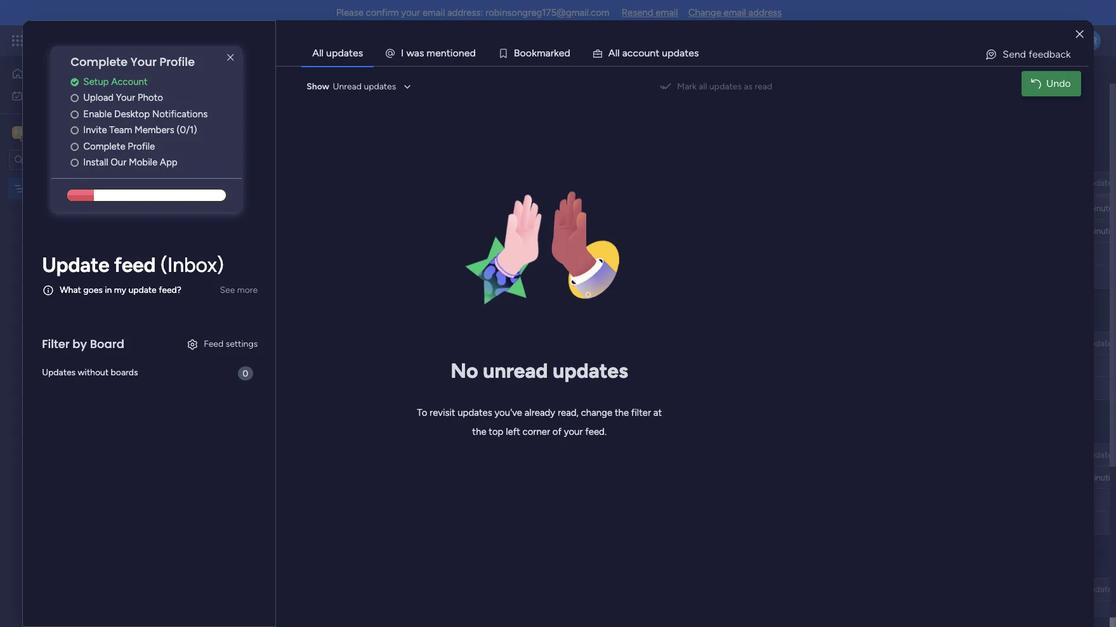 Task type: locate. For each thing, give the bounding box(es) containing it.
your down account
[[116, 92, 135, 104]]

dapulse x slim image
[[223, 50, 238, 65]]

1 vertical spatial complete
[[83, 141, 125, 152]]

1 vertical spatial your
[[116, 92, 135, 104]]

1 horizontal spatial u
[[662, 47, 668, 59]]

t
[[447, 47, 450, 59], [656, 47, 660, 59], [685, 47, 689, 59]]

group inside field
[[246, 557, 282, 573]]

a right a
[[622, 47, 628, 59]]

2 vertical spatial nov
[[548, 227, 563, 236]]

feed settings
[[204, 339, 258, 350]]

work up complete your profile
[[103, 33, 125, 48]]

o down address:
[[453, 47, 459, 59]]

new project
[[197, 109, 247, 120]]

circle o image inside upload your photo link
[[71, 93, 79, 103]]

option
[[0, 177, 162, 180]]

updates right all
[[326, 47, 363, 59]]

2 email from the left
[[656, 7, 678, 18]]

v2 overdue deadline image
[[521, 226, 531, 238]]

email left address:
[[423, 7, 445, 18]]

my work
[[28, 90, 62, 101]]

1 horizontal spatial t
[[656, 47, 660, 59]]

1 horizontal spatial profile
[[160, 54, 195, 70]]

Due date field
[[539, 176, 582, 190]]

2 table from the left
[[359, 76, 380, 86]]

all
[[312, 47, 324, 59]]

1 vertical spatial work
[[42, 90, 62, 101]]

2 o from the left
[[520, 47, 526, 59]]

1 vertical spatial see
[[220, 285, 235, 296]]

m
[[15, 127, 22, 137]]

updates without boards
[[42, 368, 138, 378]]

0 vertical spatial nov
[[547, 182, 563, 191]]

1 horizontal spatial d
[[564, 47, 570, 59]]

nov for nov 22
[[547, 182, 563, 191]]

complete up "setup"
[[71, 54, 128, 70]]

workspace image
[[12, 125, 25, 139]]

send
[[1003, 48, 1026, 60]]

new
[[197, 109, 216, 120], [240, 227, 258, 237], [218, 311, 243, 327], [218, 557, 243, 573]]

i
[[450, 47, 453, 59]]

e left i
[[435, 47, 441, 59]]

circle o image for upload
[[71, 93, 79, 103]]

3 updated from the top
[[1085, 450, 1116, 460]]

0 horizontal spatial email
[[423, 7, 445, 18]]

updates up change
[[553, 359, 628, 383]]

2 m from the left
[[537, 47, 545, 59]]

1 vertical spatial #1
[[55, 183, 65, 194]]

2 horizontal spatial n
[[650, 47, 656, 59]]

1 email from the left
[[423, 7, 445, 18]]

update feed (inbox)
[[42, 253, 224, 277]]

d
[[470, 47, 476, 59], [564, 47, 570, 59], [674, 47, 680, 59]]

a right b
[[545, 47, 551, 59]]

0 vertical spatial the
[[615, 407, 629, 419]]

circle o image inside invite team members (0/1) link
[[71, 126, 79, 135]]

1 vertical spatial minutes
[[1088, 227, 1116, 236]]

1 vertical spatial project
[[240, 181, 269, 192]]

2 horizontal spatial email
[[724, 7, 746, 18]]

email
[[423, 7, 445, 18], [656, 7, 678, 18], [724, 7, 746, 18]]

profile down invite team members (0/1)
[[128, 141, 155, 152]]

0 horizontal spatial #1
[[55, 183, 65, 194]]

0 horizontal spatial d
[[470, 47, 476, 59]]

1 horizontal spatial s
[[694, 47, 699, 59]]

1 horizontal spatial board #1
[[196, 72, 262, 93]]

1 vertical spatial invite
[[83, 125, 107, 136]]

lottie animation element
[[438, 146, 641, 349]]

main for main workspace
[[29, 126, 51, 138]]

0 vertical spatial project
[[218, 109, 247, 120]]

o left r at top
[[520, 47, 526, 59]]

last updated for third last updated field from the top
[[1066, 450, 1116, 460]]

board inside 'board #1' list box
[[30, 183, 53, 194]]

t right w
[[447, 47, 450, 59]]

1 horizontal spatial work
[[103, 33, 125, 48]]

d for i w a s m e n t i o n e d
[[470, 47, 476, 59]]

circle o image for complete
[[71, 142, 79, 152]]

monday work management
[[56, 33, 197, 48]]

2 horizontal spatial board
[[196, 72, 240, 93]]

1 k from the left
[[532, 47, 537, 59]]

see plans button
[[205, 31, 266, 50]]

group
[[246, 311, 282, 327], [246, 557, 282, 573]]

invite left the /
[[999, 76, 1022, 86]]

management
[[128, 33, 197, 48]]

unread
[[333, 81, 362, 92]]

last updated for 4th last updated field from the bottom of the page
[[1066, 177, 1116, 188]]

2 circle o image from the top
[[71, 110, 79, 119]]

1 horizontal spatial invite
[[999, 76, 1022, 86]]

1 vertical spatial nov
[[547, 204, 563, 214]]

project 2
[[240, 181, 276, 192]]

4
[[1081, 204, 1086, 213], [1081, 227, 1086, 236]]

2 n from the left
[[459, 47, 464, 59]]

n left p
[[650, 47, 656, 59]]

greg robinson image
[[1081, 30, 1101, 51]]

due date
[[543, 177, 579, 188]]

To-do field
[[215, 151, 257, 168]]

o left p
[[638, 47, 644, 59]]

n left i
[[441, 47, 447, 59]]

1 horizontal spatial email
[[656, 7, 678, 18]]

4 circle o image from the top
[[71, 142, 79, 152]]

o
[[453, 47, 459, 59], [520, 47, 526, 59], [526, 47, 532, 59], [638, 47, 644, 59]]

nov left "23" at top right
[[547, 204, 563, 214]]

1 vertical spatial board
[[30, 183, 53, 194]]

profile down management on the left top of the page
[[160, 54, 195, 70]]

0 vertical spatial 4
[[1081, 204, 1086, 213]]

3 o from the left
[[526, 47, 532, 59]]

your inside to revisit updates you've already read, change the filter at the top left corner of your feed.
[[564, 426, 583, 438]]

0 horizontal spatial your
[[401, 7, 420, 18]]

board #1 down search in workspace field
[[30, 183, 65, 194]]

old project
[[240, 473, 285, 484]]

upload
[[83, 92, 114, 104]]

d right i
[[470, 47, 476, 59]]

main down all
[[298, 76, 317, 86]]

1 u from the left
[[644, 47, 650, 59]]

work inside button
[[42, 90, 62, 101]]

2 l from the left
[[618, 47, 620, 59]]

0 horizontal spatial k
[[532, 47, 537, 59]]

setup account
[[83, 76, 148, 87]]

updates
[[42, 368, 76, 378]]

lottie animation image
[[438, 146, 641, 349]]

2 horizontal spatial #1
[[285, 311, 299, 327]]

updates inside to revisit updates you've already read, change the filter at the top left corner of your feed.
[[458, 407, 492, 419]]

enable desktop notifications
[[83, 108, 208, 120]]

1 circle o image from the top
[[71, 93, 79, 103]]

email for change email address
[[724, 7, 746, 18]]

0 vertical spatial main
[[298, 76, 317, 86]]

show
[[307, 81, 329, 92]]

0 vertical spatial your
[[401, 7, 420, 18]]

a right "i"
[[414, 47, 419, 59]]

what goes in my update feed?
[[60, 285, 181, 296]]

invite
[[999, 76, 1022, 86], [83, 125, 107, 136]]

3 last from the top
[[1066, 450, 1083, 460]]

project for project 2
[[240, 181, 269, 192]]

your
[[131, 54, 157, 70], [116, 92, 135, 104]]

0 horizontal spatial invite
[[83, 125, 107, 136]]

d down resend email
[[674, 47, 680, 59]]

1 horizontal spatial board
[[90, 336, 124, 352]]

2 vertical spatial project
[[240, 204, 269, 214]]

58
[[1081, 181, 1091, 191]]

your right the confirm on the left of page
[[401, 7, 420, 18]]

1 vertical spatial board #1
[[30, 183, 65, 194]]

see for see plans
[[222, 35, 237, 46]]

nov left "22"
[[547, 182, 563, 191]]

0 vertical spatial board #1
[[196, 72, 262, 93]]

w
[[406, 47, 414, 59]]

new inside field
[[218, 311, 243, 327]]

0 vertical spatial board
[[196, 72, 240, 93]]

complete inside "link"
[[83, 141, 125, 152]]

invite down enable
[[83, 125, 107, 136]]

0 vertical spatial complete
[[71, 54, 128, 70]]

1 vertical spatial profile
[[128, 141, 155, 152]]

your for profile
[[131, 54, 157, 70]]

l
[[615, 47, 618, 59], [618, 47, 620, 59]]

0 vertical spatial your
[[131, 54, 157, 70]]

invite for invite team members (0/1)
[[83, 125, 107, 136]]

1 updated from the top
[[1085, 177, 1116, 188]]

0 vertical spatial profile
[[160, 54, 195, 70]]

4 last from the top
[[1066, 584, 1083, 595]]

address
[[749, 7, 782, 18]]

table
[[319, 76, 340, 86], [359, 76, 380, 86]]

due
[[543, 177, 559, 188]]

1 d from the left
[[470, 47, 476, 59]]

4 updated from the top
[[1085, 584, 1116, 595]]

1 horizontal spatial your
[[564, 426, 583, 438]]

inbox undo image
[[1032, 78, 1041, 89]]

address:
[[447, 7, 483, 18]]

main workspace
[[29, 126, 104, 138]]

board down search in workspace field
[[30, 183, 53, 194]]

0 vertical spatial group
[[246, 311, 282, 327]]

e right i
[[464, 47, 470, 59]]

0 horizontal spatial work
[[42, 90, 62, 101]]

0 horizontal spatial main
[[29, 126, 51, 138]]

0 horizontal spatial table
[[319, 76, 340, 86]]

3 t from the left
[[685, 47, 689, 59]]

work for monday
[[103, 33, 125, 48]]

invite team members (0/1) link
[[71, 123, 242, 138]]

(0/1)
[[177, 125, 197, 136]]

1 vertical spatial 4
[[1081, 227, 1086, 236]]

nov left 21
[[548, 227, 563, 236]]

1 vertical spatial main
[[29, 126, 51, 138]]

nov for nov 23
[[547, 204, 563, 214]]

new group #1
[[218, 311, 299, 327]]

1 last from the top
[[1066, 177, 1083, 188]]

v2 done deadline image
[[521, 181, 531, 193]]

board right by
[[90, 336, 124, 352]]

send feedback button
[[980, 44, 1076, 65]]

invite inside button
[[999, 76, 1022, 86]]

all updates link
[[302, 41, 373, 65]]

1 horizontal spatial #1
[[244, 72, 262, 93]]

2
[[271, 181, 276, 192]]

circle o image inside enable desktop notifications link
[[71, 110, 79, 119]]

feed
[[114, 253, 156, 277]]

2 group from the top
[[246, 557, 282, 573]]

a
[[414, 47, 419, 59], [545, 47, 551, 59], [622, 47, 628, 59], [680, 47, 685, 59]]

3 a from the left
[[622, 47, 628, 59]]

0 horizontal spatial m
[[427, 47, 435, 59]]

3 last updated field from the top
[[1063, 448, 1116, 462]]

1 horizontal spatial k
[[554, 47, 559, 59]]

the left top
[[472, 426, 486, 438]]

t left p
[[656, 47, 660, 59]]

0 vertical spatial 4 minutes
[[1081, 204, 1116, 213]]

a right p
[[680, 47, 685, 59]]

1 horizontal spatial m
[[537, 47, 545, 59]]

0 horizontal spatial board
[[30, 183, 53, 194]]

last updated for 3rd last updated field from the bottom
[[1066, 338, 1116, 349]]

1 a from the left
[[414, 47, 419, 59]]

n right i
[[459, 47, 464, 59]]

tab list containing all updates
[[302, 41, 1089, 66]]

tab list
[[302, 41, 1089, 66]]

0 horizontal spatial s
[[419, 47, 424, 59]]

2 last updated from the top
[[1066, 338, 1116, 349]]

updates right the "unread"
[[364, 81, 396, 92]]

s
[[419, 47, 424, 59], [694, 47, 699, 59]]

see up the dapulse x slim icon
[[222, 35, 237, 46]]

new for new item
[[240, 227, 258, 237]]

1 horizontal spatial table
[[359, 76, 380, 86]]

0 horizontal spatial n
[[441, 47, 447, 59]]

3 email from the left
[[724, 7, 746, 18]]

2 updated from the top
[[1085, 338, 1116, 349]]

2 u from the left
[[662, 47, 668, 59]]

project for project 3
[[240, 204, 269, 214]]

the left filter
[[615, 407, 629, 419]]

m for e
[[427, 47, 435, 59]]

new for new project
[[197, 109, 216, 120]]

u left p
[[644, 47, 650, 59]]

t right p
[[685, 47, 689, 59]]

feed
[[204, 339, 223, 350]]

1 group from the top
[[246, 311, 282, 327]]

project left 2
[[240, 181, 269, 192]]

main right workspace icon
[[29, 126, 51, 138]]

r
[[551, 47, 554, 59]]

all updates
[[312, 47, 363, 59]]

2 4 minutes from the top
[[1081, 227, 1116, 236]]

see left more
[[220, 285, 235, 296]]

m for a
[[537, 47, 545, 59]]

board #1 down the dapulse x slim icon
[[196, 72, 262, 93]]

email right change
[[724, 7, 746, 18]]

main inside button
[[298, 76, 317, 86]]

your right of
[[564, 426, 583, 438]]

3 d from the left
[[674, 47, 680, 59]]

k
[[532, 47, 537, 59], [554, 47, 559, 59]]

invite team members (0/1)
[[83, 125, 197, 136]]

updates for no unread updates
[[553, 359, 628, 383]]

0 horizontal spatial profile
[[128, 141, 155, 152]]

see inside button
[[222, 35, 237, 46]]

2 horizontal spatial d
[[674, 47, 680, 59]]

New Group #1 field
[[215, 311, 303, 327]]

0 horizontal spatial the
[[472, 426, 486, 438]]

0 vertical spatial #1
[[244, 72, 262, 93]]

group inside field
[[246, 311, 282, 327]]

setup
[[83, 76, 109, 87]]

profile inside "link"
[[128, 141, 155, 152]]

1 last updated from the top
[[1066, 177, 1116, 188]]

enable
[[83, 108, 112, 120]]

last updated for fourth last updated field from the top of the page
[[1066, 584, 1116, 595]]

invite / 1
[[999, 76, 1033, 86]]

1 horizontal spatial main
[[298, 76, 317, 86]]

1 horizontal spatial n
[[459, 47, 464, 59]]

s right w
[[419, 47, 424, 59]]

updated for third last updated field from the top
[[1085, 450, 1116, 460]]

2 s from the left
[[694, 47, 699, 59]]

circle o image inside complete profile "link"
[[71, 142, 79, 152]]

2 last updated field from the top
[[1063, 337, 1116, 351]]

change
[[581, 407, 613, 419]]

new inside field
[[218, 557, 243, 573]]

New Group field
[[215, 557, 285, 574]]

work right my
[[42, 90, 62, 101]]

your up the setup account link
[[131, 54, 157, 70]]

0 horizontal spatial u
[[644, 47, 650, 59]]

m
[[427, 47, 435, 59], [537, 47, 545, 59]]

calendar
[[399, 76, 435, 86]]

d right r at top
[[564, 47, 570, 59]]

e right p
[[689, 47, 694, 59]]

0 vertical spatial work
[[103, 33, 125, 48]]

my
[[114, 285, 126, 296]]

main inside workspace selection element
[[29, 126, 51, 138]]

confirm
[[366, 7, 399, 18]]

circle o image for invite
[[71, 126, 79, 135]]

project
[[218, 109, 247, 120], [240, 181, 269, 192], [240, 204, 269, 214]]

already
[[525, 407, 555, 419]]

plans
[[239, 35, 260, 46]]

2 horizontal spatial t
[[685, 47, 689, 59]]

1 t from the left
[[447, 47, 450, 59]]

0 vertical spatial invite
[[999, 76, 1022, 86]]

4 last updated from the top
[[1066, 584, 1116, 595]]

m left r at top
[[537, 47, 545, 59]]

new item
[[240, 227, 279, 237]]

circle o image
[[71, 93, 79, 103], [71, 110, 79, 119], [71, 126, 79, 135], [71, 142, 79, 152]]

project left "3" at the left
[[240, 204, 269, 214]]

complete up install
[[83, 141, 125, 152]]

corner
[[523, 426, 550, 438]]

project down board #1 field
[[218, 109, 247, 120]]

0 vertical spatial see
[[222, 35, 237, 46]]

board down the dapulse x slim icon
[[196, 72, 240, 93]]

1 m from the left
[[427, 47, 435, 59]]

2 vertical spatial #1
[[285, 311, 299, 327]]

3 circle o image from the top
[[71, 126, 79, 135]]

work for my
[[42, 90, 62, 101]]

undo
[[1046, 77, 1071, 89]]

install our mobile app
[[83, 157, 177, 168]]

m left i
[[427, 47, 435, 59]]

1 vertical spatial 4 minutes
[[1081, 227, 1116, 236]]

new inside button
[[197, 109, 216, 120]]

1 vertical spatial your
[[564, 426, 583, 438]]

o right b
[[526, 47, 532, 59]]

u down resend email
[[662, 47, 668, 59]]

board inside board #1 field
[[196, 72, 240, 93]]

1 4 from the top
[[1081, 204, 1086, 213]]

Last updated field
[[1063, 176, 1116, 190], [1063, 337, 1116, 351], [1063, 448, 1116, 462], [1063, 583, 1116, 597]]

see inside button
[[220, 285, 235, 296]]

1 vertical spatial group
[[246, 557, 282, 573]]

s right p
[[694, 47, 699, 59]]

complete
[[71, 54, 128, 70], [83, 141, 125, 152]]

3 last updated from the top
[[1066, 450, 1116, 460]]

3
[[271, 204, 276, 214]]

1 s from the left
[[419, 47, 424, 59]]

see for see more
[[220, 285, 235, 296]]

e right r at top
[[559, 47, 564, 59]]

your
[[401, 7, 420, 18], [564, 426, 583, 438]]

email right 'resend'
[[656, 7, 678, 18]]

(inbox)
[[160, 253, 224, 277]]

0 horizontal spatial t
[[447, 47, 450, 59]]

updates up top
[[458, 407, 492, 419]]

0 horizontal spatial board #1
[[30, 183, 65, 194]]



Task type: describe. For each thing, give the bounding box(es) containing it.
invite / 1 button
[[976, 71, 1039, 91]]

team
[[109, 125, 132, 136]]

your for photo
[[116, 92, 135, 104]]

our
[[111, 157, 126, 168]]

change email address
[[688, 7, 782, 18]]

goes
[[83, 285, 103, 296]]

feed.
[[585, 426, 607, 438]]

completed
[[218, 423, 284, 439]]

desktop
[[114, 108, 150, 120]]

Search in workspace field
[[27, 152, 106, 167]]

of
[[553, 426, 562, 438]]

2 a from the left
[[545, 47, 551, 59]]

board #1 inside field
[[196, 72, 262, 93]]

at
[[653, 407, 662, 419]]

resend email link
[[622, 7, 678, 18]]

upload your photo
[[83, 92, 163, 104]]

2 d from the left
[[564, 47, 570, 59]]

Board #1 field
[[193, 72, 265, 93]]

see more
[[220, 285, 258, 296]]

complete for complete your profile
[[71, 54, 128, 70]]

to-do
[[218, 151, 254, 167]]

send feedback
[[1003, 48, 1071, 60]]

i
[[401, 47, 404, 59]]

3 n from the left
[[650, 47, 656, 59]]

what
[[60, 285, 81, 296]]

project 3
[[240, 204, 276, 214]]

new group
[[218, 557, 282, 573]]

new for new group #1
[[218, 311, 243, 327]]

you've
[[495, 407, 522, 419]]

4 a from the left
[[680, 47, 685, 59]]

filter by board
[[42, 336, 124, 352]]

group for new group #1
[[246, 311, 282, 327]]

2 vertical spatial board
[[90, 336, 124, 352]]

check circle image
[[71, 77, 79, 87]]

without
[[78, 368, 109, 378]]

undo button
[[1021, 71, 1081, 96]]

2 t from the left
[[656, 47, 660, 59]]

Completed field
[[215, 423, 287, 439]]

main table
[[298, 76, 340, 86]]

updates for show unread updates
[[364, 81, 396, 92]]

complete profile link
[[71, 139, 242, 154]]

please
[[336, 7, 364, 18]]

3 e from the left
[[559, 47, 564, 59]]

old
[[240, 473, 254, 484]]

2 last from the top
[[1066, 338, 1083, 349]]

4 e from the left
[[689, 47, 694, 59]]

email for resend email
[[656, 7, 678, 18]]

4 o from the left
[[638, 47, 644, 59]]

more
[[237, 285, 258, 296]]

#1 inside list box
[[55, 183, 65, 194]]

circle o image for enable
[[71, 110, 79, 119]]

see more button
[[215, 280, 263, 301]]

feed?
[[159, 285, 181, 296]]

left
[[506, 426, 520, 438]]

updated for fourth last updated field from the top of the page
[[1085, 584, 1116, 595]]

resend email
[[622, 7, 678, 18]]

complete profile
[[83, 141, 155, 152]]

nov 21
[[548, 227, 573, 236]]

nov for nov 21
[[548, 227, 563, 236]]

change
[[688, 7, 721, 18]]

b o o k m a r k e d
[[514, 47, 570, 59]]

top
[[489, 426, 504, 438]]

1 n from the left
[[441, 47, 447, 59]]

update
[[128, 285, 157, 296]]

boards
[[111, 368, 138, 378]]

2 4 from the top
[[1081, 227, 1086, 236]]

updates for to revisit updates you've already read, change the filter at the top left corner of your feed.
[[458, 407, 492, 419]]

no
[[451, 359, 478, 383]]

1 horizontal spatial the
[[615, 407, 629, 419]]

close image
[[1076, 30, 1084, 39]]

complete your profile
[[71, 54, 195, 70]]

no unread updates
[[451, 359, 628, 383]]

complete for complete profile
[[83, 141, 125, 152]]

project
[[256, 473, 285, 484]]

58 minute
[[1081, 181, 1116, 191]]

filter
[[631, 407, 651, 419]]

d for a l l a c c o u n t u p d a t e s
[[674, 47, 680, 59]]

a l l a c c o u n t u p d a t e s
[[608, 47, 699, 59]]

to
[[417, 407, 427, 419]]

21
[[565, 227, 573, 236]]

my work button
[[8, 85, 136, 106]]

home
[[29, 68, 53, 79]]

1 table from the left
[[319, 76, 340, 86]]

2 k from the left
[[554, 47, 559, 59]]

group for new group
[[246, 557, 282, 573]]

calendar button
[[390, 71, 444, 91]]

1 e from the left
[[435, 47, 441, 59]]

photo
[[138, 92, 163, 104]]

23
[[565, 204, 574, 214]]

show unread updates
[[307, 81, 396, 92]]

to revisit updates you've already read, change the filter at the top left corner of your feed.
[[417, 407, 662, 438]]

install
[[83, 157, 108, 168]]

invite for invite / 1
[[999, 76, 1022, 86]]

2 c from the left
[[633, 47, 638, 59]]

1 l from the left
[[615, 47, 618, 59]]

filter
[[42, 336, 70, 352]]

updated for 3rd last updated field from the bottom
[[1085, 338, 1116, 349]]

project inside button
[[218, 109, 247, 120]]

2 vertical spatial minutes
[[1087, 473, 1116, 483]]

app
[[160, 157, 177, 168]]

5
[[1081, 473, 1085, 483]]

board #1 list box
[[0, 175, 162, 371]]

account
[[111, 76, 148, 87]]

board #1 inside list box
[[30, 183, 65, 194]]

main for main table
[[298, 76, 317, 86]]

new for new group
[[218, 557, 243, 573]]

2 e from the left
[[464, 47, 470, 59]]

#1 inside field
[[244, 72, 262, 93]]

updated for 4th last updated field from the bottom of the page
[[1085, 177, 1116, 188]]

#1 inside field
[[285, 311, 299, 327]]

feed settings button
[[181, 334, 263, 355]]

robinsongreg175@gmail.com
[[485, 7, 610, 18]]

do
[[239, 151, 254, 167]]

members
[[135, 125, 174, 136]]

circle o image
[[71, 158, 79, 168]]

1 c from the left
[[628, 47, 633, 59]]

date
[[561, 177, 579, 188]]

1 o from the left
[[453, 47, 459, 59]]

enable desktop notifications link
[[71, 107, 242, 121]]

p
[[668, 47, 674, 59]]

resend
[[622, 7, 653, 18]]

revisit
[[430, 407, 455, 419]]

workspace selection element
[[12, 125, 106, 141]]

1 last updated field from the top
[[1063, 176, 1116, 190]]

1 4 minutes from the top
[[1081, 204, 1116, 213]]

i w a s m e n t i o n e d
[[401, 47, 476, 59]]

0 vertical spatial minutes
[[1088, 204, 1116, 213]]

a
[[608, 47, 615, 59]]

select product image
[[11, 34, 24, 47]]

1 vertical spatial the
[[472, 426, 486, 438]]

4 last updated field from the top
[[1063, 583, 1116, 597]]

unread
[[483, 359, 548, 383]]

/
[[1024, 76, 1027, 86]]

table button
[[350, 71, 390, 91]]

monday
[[56, 33, 100, 48]]

feedback
[[1029, 48, 1071, 60]]



Task type: vqa. For each thing, say whether or not it's contained in the screenshot.
"new" related to New Project
yes



